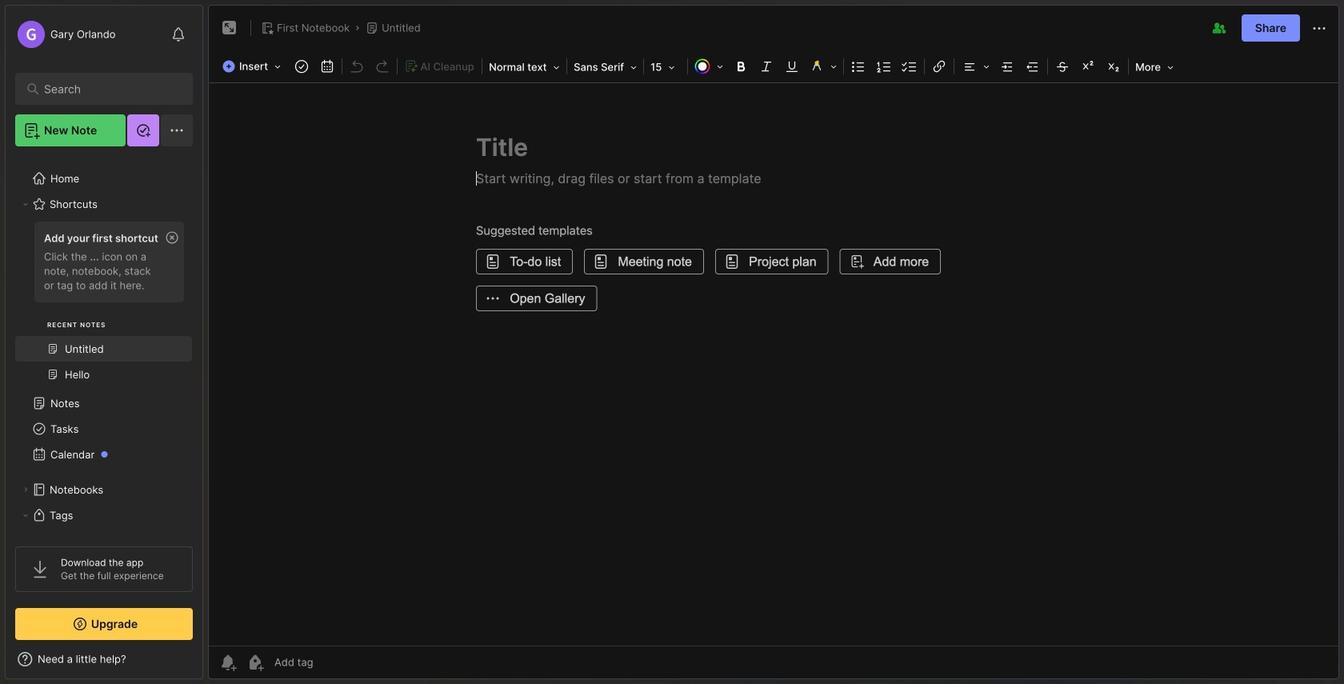 Task type: locate. For each thing, give the bounding box(es) containing it.
group
[[15, 217, 192, 397]]

insert link image
[[928, 55, 951, 78]]

Font family field
[[569, 56, 642, 78]]

strikethrough image
[[1052, 55, 1074, 78]]

WHAT'S NEW field
[[6, 647, 202, 672]]

Alignment field
[[956, 55, 995, 78]]

None search field
[[44, 79, 172, 98]]

expand notebooks image
[[21, 485, 30, 495]]

add tag image
[[246, 653, 265, 672]]

checklist image
[[899, 55, 921, 78]]

calendar event image
[[316, 55, 339, 78]]

bulleted list image
[[848, 55, 870, 78]]

indent image
[[996, 55, 1019, 78]]

tree
[[6, 156, 202, 684]]

Note Editor text field
[[209, 82, 1339, 646]]

more actions image
[[1310, 19, 1329, 38]]

tree inside main 'element'
[[6, 156, 202, 684]]

Font color field
[[690, 55, 728, 78]]

expand note image
[[220, 18, 239, 38]]

More actions field
[[1310, 18, 1329, 38]]

underline image
[[781, 55, 804, 78]]

main element
[[0, 0, 208, 684]]

bold image
[[730, 55, 752, 78]]

click to collapse image
[[202, 655, 214, 674]]



Task type: describe. For each thing, give the bounding box(es) containing it.
subscript image
[[1103, 55, 1125, 78]]

Add tag field
[[273, 655, 393, 669]]

Font size field
[[646, 56, 686, 78]]

expand tags image
[[21, 511, 30, 520]]

Insert field
[[218, 55, 289, 78]]

italic image
[[756, 55, 778, 78]]

outdent image
[[1022, 55, 1044, 78]]

Highlight field
[[805, 55, 842, 78]]

group inside main 'element'
[[15, 217, 192, 397]]

none search field inside main 'element'
[[44, 79, 172, 98]]

Account field
[[15, 18, 116, 50]]

note window element
[[208, 5, 1340, 683]]

add a reminder image
[[218, 653, 238, 672]]

task image
[[291, 55, 313, 78]]

More field
[[1131, 56, 1179, 78]]

numbered list image
[[873, 55, 896, 78]]

Search text field
[[44, 82, 172, 97]]

superscript image
[[1077, 55, 1100, 78]]

Heading level field
[[484, 56, 565, 78]]



Task type: vqa. For each thing, say whether or not it's contained in the screenshot.
SEARCH text field
yes



